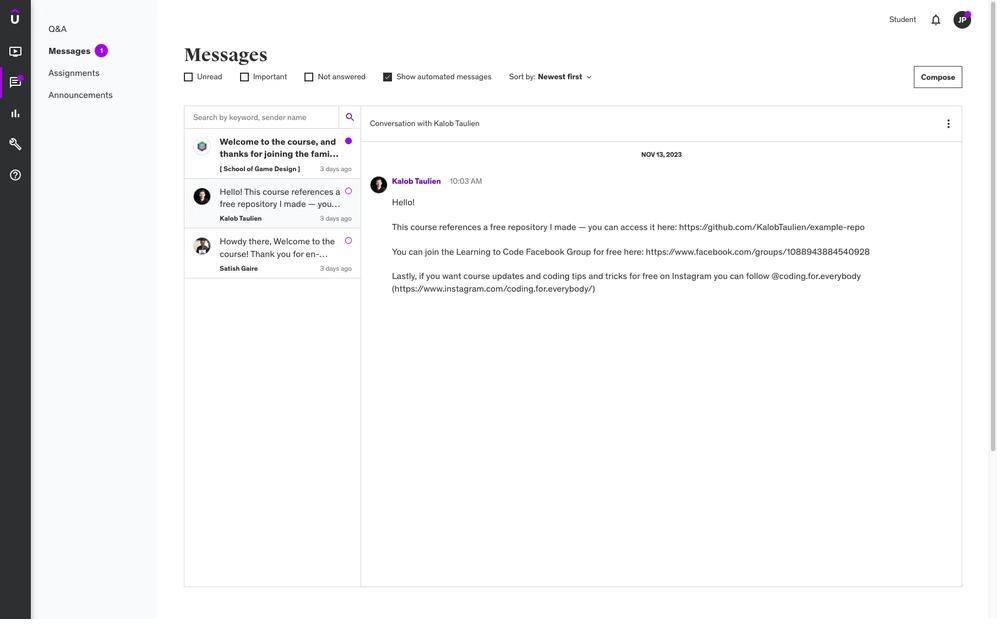Task type: vqa. For each thing, say whether or not it's contained in the screenshot.
Announcements
yes



Task type: describe. For each thing, give the bounding box(es) containing it.
1 horizontal spatial free
[[607, 246, 622, 257]]

0 horizontal spatial kalob taulien
[[220, 215, 262, 223]]

you have alerts image
[[965, 11, 972, 18]]

gaire
[[241, 264, 258, 273]]

search image
[[345, 112, 356, 123]]

the
[[441, 246, 454, 257]]

days for satish gaire
[[326, 264, 339, 273]]

learning
[[457, 246, 491, 257]]

important
[[253, 72, 287, 82]]

2 horizontal spatial kalob
[[434, 119, 454, 128]]

1 vertical spatial can
[[409, 246, 423, 257]]

0 horizontal spatial here:
[[624, 246, 644, 257]]

facebook
[[526, 246, 565, 257]]

0 vertical spatial taulien
[[456, 119, 480, 128]]

2023
[[667, 150, 682, 159]]

join
[[425, 246, 439, 257]]

2 vertical spatial kalob
[[220, 215, 238, 223]]

lastly,
[[392, 271, 417, 282]]

hello!
[[392, 197, 415, 208]]

answered
[[333, 72, 366, 82]]

tips
[[572, 271, 587, 282]]

group
[[567, 246, 591, 257]]

unread
[[197, 72, 222, 82]]

0 vertical spatial can
[[605, 221, 619, 232]]

2 vertical spatial can
[[730, 271, 745, 282]]

3 days ago for kalob taulien
[[320, 215, 352, 223]]

1 xsmall image from the left
[[585, 73, 594, 82]]

satish
[[220, 264, 240, 273]]

0 horizontal spatial taulien
[[239, 215, 262, 223]]

3 for kalob taulien
[[320, 215, 324, 223]]

[ school of game design ]
[[220, 165, 301, 173]]

you
[[392, 246, 407, 257]]

show automated messages
[[397, 72, 492, 82]]

2 horizontal spatial free
[[643, 271, 658, 282]]

0 horizontal spatial messages
[[48, 45, 91, 56]]

repository
[[508, 221, 548, 232]]

code
[[503, 246, 524, 257]]

satish gaire
[[220, 264, 258, 273]]

it
[[650, 221, 656, 232]]

messages
[[457, 72, 492, 82]]

days for kalob taulien
[[326, 215, 339, 223]]

0 horizontal spatial you
[[426, 271, 440, 282]]

1 horizontal spatial messages
[[184, 44, 268, 67]]

https://github.com/kalobtaulien/example-
[[680, 221, 848, 232]]

xsmall image for not answered
[[305, 73, 314, 82]]

i
[[550, 221, 553, 232]]

3 days ago for [ school of game design ]
[[320, 165, 352, 173]]

nov 13, 2023
[[642, 150, 682, 159]]

sort by: newest first
[[509, 72, 583, 82]]

xsmall image for unread
[[184, 73, 193, 82]]

2 medium image from the top
[[9, 76, 22, 89]]

with
[[418, 119, 432, 128]]

student link
[[883, 7, 923, 33]]

a
[[484, 221, 488, 232]]

made
[[555, 221, 577, 232]]

newest
[[538, 72, 566, 82]]

announcements link
[[31, 84, 158, 106]]

0 horizontal spatial course
[[411, 221, 437, 232]]

notifications image
[[930, 13, 943, 26]]

of
[[247, 165, 253, 173]]

2 medium image from the top
[[9, 169, 22, 182]]

(https://www.instagram.com/coding.for.everybody/)
[[392, 283, 596, 294]]

conversation with kalob taulien
[[370, 119, 480, 128]]

show
[[397, 72, 416, 82]]

0 vertical spatial free
[[490, 221, 506, 232]]

q&a
[[48, 23, 67, 34]]

coding
[[543, 271, 570, 282]]

am
[[471, 177, 483, 186]]

sort
[[509, 72, 524, 82]]

repo
[[848, 221, 865, 232]]

student
[[890, 14, 917, 24]]



Task type: locate. For each thing, give the bounding box(es) containing it.
kalob
[[434, 119, 454, 128], [392, 177, 414, 186], [220, 215, 238, 223]]

1 ago from the top
[[341, 165, 352, 173]]

3 days from the top
[[326, 264, 339, 273]]

3 3 from the top
[[320, 264, 324, 273]]

xsmall image for important
[[240, 73, 249, 82]]

access
[[621, 221, 648, 232]]

ago for kalob taulien
[[341, 215, 352, 223]]

1 horizontal spatial kalob
[[392, 177, 414, 186]]

compose
[[922, 72, 956, 82]]

0 vertical spatial medium image
[[9, 45, 22, 58]]

2 vertical spatial days
[[326, 264, 339, 273]]

days
[[326, 165, 339, 173], [326, 215, 339, 223], [326, 264, 339, 273]]

2 horizontal spatial can
[[730, 271, 745, 282]]

ago
[[341, 165, 352, 173], [341, 215, 352, 223], [341, 264, 352, 273]]

by:
[[526, 72, 536, 82]]

0 vertical spatial course
[[411, 221, 437, 232]]

3 for [ school of game design ]
[[320, 165, 324, 173]]

0 vertical spatial days
[[326, 165, 339, 173]]

2 and from the left
[[589, 271, 604, 282]]

kalob taulien
[[392, 177, 441, 186], [220, 215, 262, 223]]

1 vertical spatial free
[[607, 246, 622, 257]]

xsmall image left important
[[240, 73, 249, 82]]

taulien
[[456, 119, 480, 128], [415, 177, 441, 186], [239, 215, 262, 223]]

1 days from the top
[[326, 165, 339, 173]]

2 xsmall image from the left
[[305, 73, 314, 82]]

1 horizontal spatial xsmall image
[[305, 73, 314, 82]]

0 vertical spatial here:
[[658, 221, 677, 232]]

you right instagram
[[714, 271, 728, 282]]

design
[[275, 165, 297, 173]]

1 vertical spatial kalob taulien
[[220, 215, 262, 223]]

can left access
[[605, 221, 619, 232]]

13,
[[657, 150, 665, 159]]

0 horizontal spatial xsmall image
[[184, 73, 193, 82]]

0 vertical spatial kalob taulien
[[392, 177, 441, 186]]

for right tricks
[[630, 271, 641, 282]]

1 vertical spatial for
[[630, 271, 641, 282]]

2 vertical spatial 3 days ago
[[320, 264, 352, 273]]

xsmall image
[[585, 73, 594, 82], [184, 73, 193, 82], [384, 73, 392, 82]]

game
[[255, 165, 273, 173]]

—
[[579, 221, 586, 232]]

follow
[[747, 271, 770, 282]]

0 vertical spatial kalob
[[434, 119, 454, 128]]

nov
[[642, 150, 655, 159]]

days for [ school of game design ]
[[326, 165, 339, 173]]

3 xsmall image from the left
[[384, 73, 392, 82]]

1 vertical spatial here:
[[624, 246, 644, 257]]

0 horizontal spatial kalob
[[220, 215, 238, 223]]

https://www.facebook.com/groups/1088943884540928
[[646, 246, 871, 257]]

school
[[224, 165, 246, 173]]

free left on
[[643, 271, 658, 282]]

xsmall image for show automated messages
[[384, 73, 392, 82]]

2 vertical spatial medium image
[[9, 138, 22, 151]]

assignments link
[[31, 62, 158, 84]]

for right group
[[594, 246, 604, 257]]

q&a link
[[31, 18, 158, 40]]

compose link
[[915, 66, 963, 88]]

free
[[490, 221, 506, 232], [607, 246, 622, 257], [643, 271, 658, 282]]

1 vertical spatial 3 days ago
[[320, 215, 352, 223]]

1 3 from the top
[[320, 165, 324, 173]]

2 vertical spatial 3
[[320, 264, 324, 273]]

3 days ago
[[320, 165, 352, 173], [320, 215, 352, 223], [320, 264, 352, 273]]

and
[[527, 271, 541, 282], [589, 271, 604, 282]]

xsmall image left show
[[384, 73, 392, 82]]

1 xsmall image from the left
[[240, 73, 249, 82]]

course up the "(https://www.instagram.com/coding.for.everybody/)"
[[464, 271, 490, 282]]

course
[[411, 221, 437, 232], [464, 271, 490, 282]]

want
[[443, 271, 462, 282]]

0 vertical spatial 3
[[320, 165, 324, 173]]

xsmall image right first
[[585, 73, 594, 82]]

0 vertical spatial medium image
[[9, 107, 22, 120]]

udemy image
[[11, 9, 61, 28]]

[
[[220, 165, 222, 173]]

0 horizontal spatial can
[[409, 246, 423, 257]]

assignments
[[48, 67, 100, 78]]

here:
[[658, 221, 677, 232], [624, 246, 644, 257]]

]
[[298, 165, 301, 173]]

messages up unread
[[184, 44, 268, 67]]

kalob taulien up satish gaire
[[220, 215, 262, 223]]

1 and from the left
[[527, 271, 541, 282]]

conversation
[[370, 119, 416, 128]]

3 3 days ago from the top
[[320, 264, 352, 273]]

2 horizontal spatial taulien
[[456, 119, 480, 128]]

can left 'follow'
[[730, 271, 745, 282]]

1 horizontal spatial xsmall image
[[384, 73, 392, 82]]

automated
[[418, 72, 455, 82]]

Search by keyword, sender name text field
[[185, 106, 339, 128]]

2 xsmall image from the left
[[184, 73, 193, 82]]

2 vertical spatial ago
[[341, 264, 352, 273]]

1 horizontal spatial here:
[[658, 221, 677, 232]]

and left the coding
[[527, 271, 541, 282]]

3 medium image from the top
[[9, 138, 22, 151]]

2 3 from the top
[[320, 215, 324, 223]]

xsmall image left unread
[[184, 73, 193, 82]]

0 horizontal spatial and
[[527, 271, 541, 282]]

references
[[439, 221, 482, 232]]

messages up assignments
[[48, 45, 91, 56]]

jp link
[[950, 7, 976, 33]]

kalob up hello!
[[392, 177, 414, 186]]

medium image
[[9, 107, 22, 120], [9, 169, 22, 182]]

conversation actions image
[[943, 117, 956, 131]]

1 horizontal spatial for
[[630, 271, 641, 282]]

instagram
[[673, 271, 712, 282]]

1 vertical spatial course
[[464, 271, 490, 282]]

ago for [ school of game design ]
[[341, 165, 352, 173]]

medium image
[[9, 45, 22, 58], [9, 76, 22, 89], [9, 138, 22, 151]]

1 vertical spatial ago
[[341, 215, 352, 223]]

3 for satish gaire
[[320, 264, 324, 273]]

to
[[493, 246, 501, 257]]

1 horizontal spatial and
[[589, 271, 604, 282]]

tricks
[[606, 271, 628, 282]]

1 horizontal spatial you
[[589, 221, 603, 232]]

and right "tips"
[[589, 271, 604, 282]]

3
[[320, 165, 324, 173], [320, 215, 324, 223], [320, 264, 324, 273]]

you right —
[[589, 221, 603, 232]]

0 vertical spatial ago
[[341, 165, 352, 173]]

1 vertical spatial medium image
[[9, 76, 22, 89]]

you right the if
[[426, 271, 440, 282]]

1 medium image from the top
[[9, 45, 22, 58]]

1 horizontal spatial taulien
[[415, 177, 441, 186]]

can
[[605, 221, 619, 232], [409, 246, 423, 257], [730, 271, 745, 282]]

ago for satish gaire
[[341, 264, 352, 273]]

1 horizontal spatial can
[[605, 221, 619, 232]]

course right 'this'
[[411, 221, 437, 232]]

2 vertical spatial free
[[643, 271, 658, 282]]

free up tricks
[[607, 246, 622, 257]]

not
[[318, 72, 331, 82]]

free right a
[[490, 221, 506, 232]]

1 vertical spatial taulien
[[415, 177, 441, 186]]

0 vertical spatial for
[[594, 246, 604, 257]]

3 days ago for satish gaire
[[320, 264, 352, 273]]

1 vertical spatial medium image
[[9, 169, 22, 182]]

jp
[[959, 15, 967, 25]]

2 ago from the top
[[341, 215, 352, 223]]

updates
[[493, 271, 524, 282]]

kalob taulien link
[[392, 177, 441, 187]]

10:03 am
[[450, 177, 483, 186]]

2 vertical spatial taulien
[[239, 215, 262, 223]]

0 horizontal spatial xsmall image
[[240, 73, 249, 82]]

hello! this course references a free repository i made — you can access it here: https://github.com/kalobtaulien/example-repo you can join the learning to code facebook group for free here: https://www.facebook.com/groups/1088943884540928 lastly, if you want course updates and coding tips and tricks for free on instagram you can follow @coding.for.everybody (https://www.instagram.com/coding.for.everybody/)
[[392, 197, 871, 294]]

on
[[661, 271, 670, 282]]

kalob up satish
[[220, 215, 238, 223]]

1 medium image from the top
[[9, 107, 22, 120]]

2 horizontal spatial you
[[714, 271, 728, 282]]

can left join
[[409, 246, 423, 257]]

0 horizontal spatial for
[[594, 246, 604, 257]]

taulien left '10:03'
[[415, 177, 441, 186]]

1 vertical spatial 3
[[320, 215, 324, 223]]

10:03
[[450, 177, 469, 186]]

0 horizontal spatial free
[[490, 221, 506, 232]]

1
[[100, 46, 103, 55]]

xsmall image
[[240, 73, 249, 82], [305, 73, 314, 82]]

taulien right with
[[456, 119, 480, 128]]

for
[[594, 246, 604, 257], [630, 271, 641, 282]]

announcements
[[48, 89, 113, 100]]

1 horizontal spatial kalob taulien
[[392, 177, 441, 186]]

1 vertical spatial days
[[326, 215, 339, 223]]

1 vertical spatial kalob
[[392, 177, 414, 186]]

0 vertical spatial 3 days ago
[[320, 165, 352, 173]]

kalob right with
[[434, 119, 454, 128]]

@coding.for.everybody
[[772, 271, 862, 282]]

you
[[589, 221, 603, 232], [426, 271, 440, 282], [714, 271, 728, 282]]

xsmall image left not
[[305, 73, 314, 82]]

kalob taulien up hello!
[[392, 177, 441, 186]]

3 ago from the top
[[341, 264, 352, 273]]

1 3 days ago from the top
[[320, 165, 352, 173]]

not answered
[[318, 72, 366, 82]]

1 horizontal spatial course
[[464, 271, 490, 282]]

here: right it at right
[[658, 221, 677, 232]]

here: down access
[[624, 246, 644, 257]]

first
[[568, 72, 583, 82]]

if
[[419, 271, 424, 282]]

this
[[392, 221, 409, 232]]

taulien down of
[[239, 215, 262, 223]]

2 horizontal spatial xsmall image
[[585, 73, 594, 82]]

messages
[[184, 44, 268, 67], [48, 45, 91, 56]]

2 days from the top
[[326, 215, 339, 223]]

2 3 days ago from the top
[[320, 215, 352, 223]]



